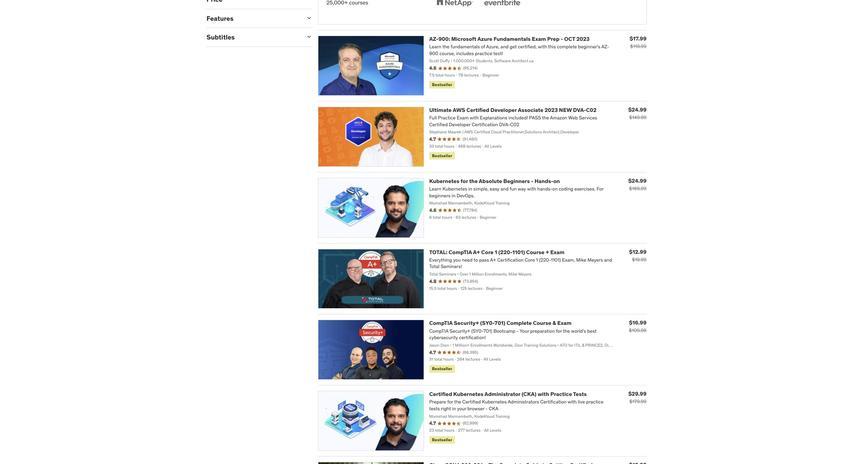 Task type: describe. For each thing, give the bounding box(es) containing it.
certified kubernetes administrator (cka) with practice tests link
[[429, 391, 587, 398]]

for
[[461, 178, 468, 185]]

small image
[[306, 15, 313, 21]]

practice
[[551, 391, 572, 398]]

kubernetes for the absolute beginners - hands-on link
[[429, 178, 560, 185]]

features
[[207, 14, 234, 22]]

with
[[538, 391, 549, 398]]

1 vertical spatial kubernetes
[[454, 391, 484, 398]]

$17.99
[[630, 35, 647, 42]]

total: comptia a+ core 1 (220-1101) course + exam
[[429, 249, 565, 256]]

$12.99
[[629, 249, 647, 255]]

$24.99 for kubernetes for the absolute beginners - hands-on
[[629, 177, 647, 184]]

associate
[[518, 107, 544, 113]]

complete
[[507, 320, 532, 327]]

subtitles
[[207, 33, 235, 41]]

small image
[[306, 34, 313, 40]]

$119.99
[[631, 43, 647, 49]]

the
[[469, 178, 478, 185]]

$17.99 $119.99
[[630, 35, 647, 49]]

$19.99
[[632, 257, 647, 263]]

c02
[[586, 107, 597, 113]]

beginners
[[504, 178, 530, 185]]

comptia security+ (sy0-701) complete course & exam link
[[429, 320, 572, 327]]

1 vertical spatial comptia
[[429, 320, 453, 327]]

1 vertical spatial certified
[[429, 391, 452, 398]]

tests
[[573, 391, 587, 398]]

$24.99 $169.99
[[629, 177, 647, 192]]

0 vertical spatial -
[[561, 35, 563, 42]]

total: comptia a+ core 1 (220-1101) course + exam link
[[429, 249, 565, 256]]

on
[[554, 178, 560, 185]]

azure
[[478, 35, 493, 42]]

701)
[[495, 320, 506, 327]]

1 vertical spatial -
[[531, 178, 534, 185]]

0 vertical spatial course
[[526, 249, 545, 256]]

ultimate aws certified developer associate 2023 new dva-c02 link
[[429, 107, 597, 113]]

aws
[[453, 107, 465, 113]]

2 vertical spatial exam
[[558, 320, 572, 327]]

$179.99
[[630, 399, 647, 405]]

new
[[559, 107, 572, 113]]

1101)
[[513, 249, 525, 256]]

0 vertical spatial kubernetes
[[429, 178, 460, 185]]



Task type: locate. For each thing, give the bounding box(es) containing it.
0 vertical spatial comptia
[[449, 249, 472, 256]]

az-900: microsoft azure fundamentals exam prep - oct 2023 link
[[429, 35, 590, 42]]

security+
[[454, 320, 479, 327]]

$24.99 $149.99
[[629, 106, 647, 121]]

a+
[[473, 249, 480, 256]]

eventbrite image
[[483, 0, 522, 11]]

1 horizontal spatial -
[[561, 35, 563, 42]]

&
[[553, 320, 556, 327]]

1 vertical spatial exam
[[551, 249, 565, 256]]

core
[[482, 249, 494, 256]]

1 horizontal spatial 2023
[[577, 35, 590, 42]]

netapp image
[[436, 0, 475, 11]]

az-
[[429, 35, 439, 42]]

course
[[526, 249, 545, 256], [533, 320, 552, 327]]

course left +
[[526, 249, 545, 256]]

+
[[546, 249, 549, 256]]

0 vertical spatial exam
[[532, 35, 546, 42]]

(sy0-
[[480, 320, 495, 327]]

hands-
[[535, 178, 554, 185]]

1 vertical spatial course
[[533, 320, 552, 327]]

microsoft
[[452, 35, 477, 42]]

administrator
[[485, 391, 521, 398]]

0 vertical spatial 2023
[[577, 35, 590, 42]]

$149.99
[[630, 114, 647, 121]]

1 horizontal spatial certified
[[467, 107, 490, 113]]

(220-
[[499, 249, 513, 256]]

2 $24.99 from the top
[[629, 177, 647, 184]]

0 vertical spatial certified
[[467, 107, 490, 113]]

certified kubernetes administrator (cka) with practice tests
[[429, 391, 587, 398]]

900:
[[439, 35, 450, 42]]

absolute
[[479, 178, 502, 185]]

total:
[[429, 249, 448, 256]]

$109.99
[[629, 328, 647, 334]]

features button
[[207, 14, 300, 22]]

$29.99 $179.99
[[629, 391, 647, 405]]

certified
[[467, 107, 490, 113], [429, 391, 452, 398]]

$24.99 up $169.99
[[629, 177, 647, 184]]

$16.99 $109.99
[[629, 320, 647, 334]]

0 horizontal spatial 2023
[[545, 107, 558, 113]]

comptia security+ (sy0-701) complete course & exam
[[429, 320, 572, 327]]

1 $24.99 from the top
[[629, 106, 647, 113]]

1
[[495, 249, 497, 256]]

oct
[[564, 35, 575, 42]]

0 horizontal spatial certified
[[429, 391, 452, 398]]

$24.99 up $149.99
[[629, 106, 647, 113]]

exam right "&"
[[558, 320, 572, 327]]

comptia
[[449, 249, 472, 256], [429, 320, 453, 327]]

1 vertical spatial 2023
[[545, 107, 558, 113]]

$24.99
[[629, 106, 647, 113], [629, 177, 647, 184]]

$24.99 for ultimate aws certified developer associate 2023 new dva-c02
[[629, 106, 647, 113]]

2023 left new
[[545, 107, 558, 113]]

course left "&"
[[533, 320, 552, 327]]

$29.99
[[629, 391, 647, 398]]

exam right +
[[551, 249, 565, 256]]

$16.99
[[629, 320, 647, 327]]

0 horizontal spatial -
[[531, 178, 534, 185]]

prep
[[548, 35, 560, 42]]

comptia left security+
[[429, 320, 453, 327]]

- left oct
[[561, 35, 563, 42]]

kubernetes for the absolute beginners - hands-on
[[429, 178, 560, 185]]

kubernetes
[[429, 178, 460, 185], [454, 391, 484, 398]]

2023
[[577, 35, 590, 42], [545, 107, 558, 113]]

az-900: microsoft azure fundamentals exam prep - oct 2023
[[429, 35, 590, 42]]

exam left prep
[[532, 35, 546, 42]]

$169.99
[[629, 186, 647, 192]]

developer
[[491, 107, 517, 113]]

1 vertical spatial $24.99
[[629, 177, 647, 184]]

fundamentals
[[494, 35, 531, 42]]

0 vertical spatial $24.99
[[629, 106, 647, 113]]

-
[[561, 35, 563, 42], [531, 178, 534, 185]]

(cka)
[[522, 391, 537, 398]]

comptia left a+
[[449, 249, 472, 256]]

exam
[[532, 35, 546, 42], [551, 249, 565, 256], [558, 320, 572, 327]]

subtitles button
[[207, 33, 300, 41]]

dva-
[[573, 107, 586, 113]]

2023 right oct
[[577, 35, 590, 42]]

ultimate
[[429, 107, 452, 113]]

$12.99 $19.99
[[629, 249, 647, 263]]

ultimate aws certified developer associate 2023 new dva-c02
[[429, 107, 597, 113]]

- left hands-
[[531, 178, 534, 185]]



Task type: vqa. For each thing, say whether or not it's contained in the screenshot.
OCT at the top
yes



